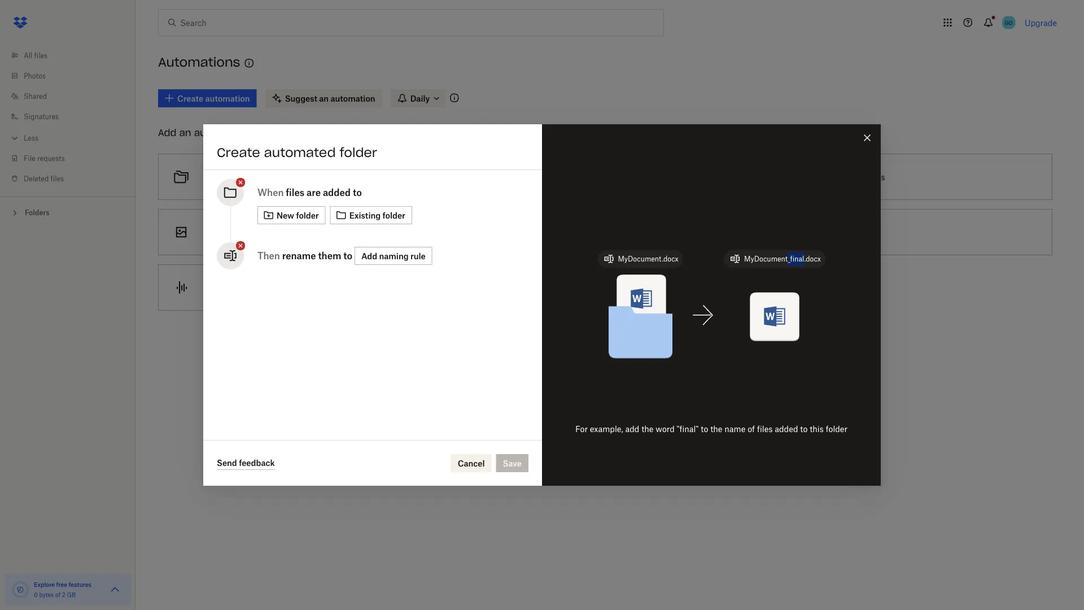 Task type: describe. For each thing, give the bounding box(es) containing it.
name
[[725, 424, 746, 434]]

naming
[[379, 251, 409, 261]]

category
[[241, 172, 273, 182]]

for
[[576, 424, 588, 434]]

by
[[319, 172, 328, 182]]

file requests link
[[9, 148, 136, 168]]

new folder button
[[258, 206, 326, 224]]

choose for choose an image format to convert files to
[[204, 227, 232, 237]]

photos link
[[9, 66, 136, 86]]

requests
[[37, 154, 65, 162]]

deleted files
[[24, 174, 64, 183]]

of inside the explore free features 0 bytes of 2 gb
[[55, 591, 61, 598]]

_final
[[788, 255, 805, 263]]

upgrade link
[[1025, 18, 1058, 27]]

.docx
[[805, 255, 822, 263]]

convert files to pdfs button
[[756, 149, 1058, 205]]

set a rule that renames files button
[[455, 149, 756, 205]]

choose an image format to convert files to button
[[154, 205, 455, 260]]

explore
[[34, 581, 55, 588]]

bytes
[[39, 591, 54, 598]]

existing folder
[[350, 210, 406, 220]]

format for image
[[271, 227, 296, 237]]

a for category
[[234, 172, 239, 182]]

send feedback
[[217, 458, 275, 468]]

choose a category to sort files by
[[204, 172, 328, 182]]

a for rule
[[520, 172, 525, 182]]

automations
[[158, 54, 240, 70]]

to down new folder
[[298, 227, 306, 237]]

feedback
[[239, 458, 275, 468]]

files inside button
[[302, 172, 317, 182]]

rename
[[282, 250, 316, 261]]

videos
[[623, 227, 647, 237]]

files down existing
[[338, 227, 353, 237]]

folder inside new folder 'button'
[[296, 210, 319, 220]]

format for file
[[556, 227, 581, 237]]

an for choose
[[234, 227, 244, 237]]

existing folder button
[[330, 206, 412, 224]]

add an automation
[[158, 127, 249, 138]]

folder up files are added to
[[340, 145, 378, 160]]

folders button
[[0, 204, 136, 221]]

to right file
[[583, 227, 591, 237]]

1 the from the left
[[642, 424, 654, 434]]

less
[[24, 134, 38, 142]]

signatures
[[24, 112, 59, 121]]

add naming rule
[[362, 251, 426, 261]]

shared link
[[9, 86, 136, 106]]

deleted files link
[[9, 168, 136, 189]]

files right renames
[[595, 172, 610, 182]]

all files link
[[9, 45, 136, 66]]

click to watch a demo video image
[[243, 57, 256, 70]]

this
[[810, 424, 824, 434]]

to right videos
[[649, 227, 656, 237]]

mydocument _final .docx
[[745, 255, 822, 263]]

then
[[258, 250, 280, 261]]

2
[[62, 591, 66, 598]]

create automated folder
[[217, 145, 378, 160]]

set a rule that renames files
[[505, 172, 610, 182]]

pdfs
[[866, 172, 886, 182]]

list containing all files
[[0, 38, 136, 197]]

file
[[542, 227, 554, 237]]

add
[[626, 424, 640, 434]]

dropbox image
[[9, 11, 32, 34]]

0 vertical spatial added
[[323, 187, 351, 198]]

for example, add the word "final" to the name of files added to this folder
[[576, 424, 848, 434]]

create
[[217, 145, 260, 160]]

files right name
[[758, 424, 773, 434]]

to inside button
[[275, 172, 283, 182]]

that
[[543, 172, 558, 182]]

mydocument.docx
[[618, 255, 679, 263]]

files are added to
[[286, 187, 362, 198]]

convert files to pdfs
[[807, 172, 886, 182]]

0
[[34, 591, 38, 598]]

2 the from the left
[[711, 424, 723, 434]]

sort
[[285, 172, 300, 182]]



Task type: vqa. For each thing, say whether or not it's contained in the screenshot.
the leftmost A
yes



Task type: locate. For each thing, give the bounding box(es) containing it.
folder right existing
[[383, 210, 406, 220]]

choose an image format to convert files to
[[204, 227, 363, 237]]

0 vertical spatial an
[[179, 127, 191, 138]]

example,
[[590, 424, 624, 434]]

0 horizontal spatial rule
[[411, 251, 426, 261]]

2 format from the left
[[556, 227, 581, 237]]

choose down create
[[204, 172, 232, 182]]

a left file
[[536, 227, 540, 237]]

files right deleted
[[51, 174, 64, 183]]

add an automation main content
[[154, 81, 1085, 610]]

convert
[[807, 172, 836, 182]]

to right "final"
[[701, 424, 709, 434]]

less image
[[9, 133, 20, 144]]

1 horizontal spatial convert
[[593, 227, 621, 237]]

choose for choose a category to sort files by
[[204, 172, 232, 182]]

convert inside choose a file format to convert videos to button
[[593, 227, 621, 237]]

a for file
[[536, 227, 540, 237]]

convert for files
[[308, 227, 336, 237]]

0 horizontal spatial added
[[323, 187, 351, 198]]

a
[[234, 172, 239, 182], [520, 172, 525, 182], [536, 227, 540, 237]]

1 horizontal spatial an
[[234, 227, 244, 237]]

1 vertical spatial added
[[775, 424, 799, 434]]

word
[[656, 424, 675, 434]]

1 horizontal spatial add
[[362, 251, 378, 261]]

0 horizontal spatial convert
[[308, 227, 336, 237]]

added
[[323, 187, 351, 198], [775, 424, 799, 434]]

rule right naming in the top left of the page
[[411, 251, 426, 261]]

choose a file format to convert videos to
[[505, 227, 656, 237]]

1 vertical spatial rule
[[411, 251, 426, 261]]

format right file
[[556, 227, 581, 237]]

when
[[258, 187, 284, 198]]

choose
[[204, 172, 232, 182], [204, 227, 232, 237], [505, 227, 534, 237]]

format down new
[[271, 227, 296, 237]]

format
[[271, 227, 296, 237], [556, 227, 581, 237]]

of inside create automated folder dialog
[[748, 424, 756, 434]]

1 vertical spatial of
[[55, 591, 61, 598]]

renames
[[561, 172, 593, 182]]

0 horizontal spatial add
[[158, 127, 177, 138]]

file requests
[[24, 154, 65, 162]]

0 vertical spatial add
[[158, 127, 177, 138]]

choose a file format to convert videos to button
[[455, 205, 756, 260]]

1 convert from the left
[[308, 227, 336, 237]]

of left the 2 in the bottom of the page
[[55, 591, 61, 598]]

photos
[[24, 71, 46, 80]]

send
[[217, 458, 237, 468]]

cancel
[[458, 459, 485, 468]]

rule left that
[[527, 172, 541, 182]]

1 vertical spatial an
[[234, 227, 244, 237]]

features
[[69, 581, 91, 588]]

deleted
[[24, 174, 49, 183]]

are
[[307, 187, 321, 198]]

add for add naming rule
[[362, 251, 378, 261]]

folder right new
[[296, 210, 319, 220]]

to up existing
[[353, 187, 362, 198]]

gb
[[67, 591, 76, 598]]

2 horizontal spatial a
[[536, 227, 540, 237]]

1 horizontal spatial rule
[[527, 172, 541, 182]]

choose left file
[[505, 227, 534, 237]]

new
[[277, 210, 294, 220]]

to left this
[[801, 424, 808, 434]]

0 horizontal spatial of
[[55, 591, 61, 598]]

rule
[[527, 172, 541, 182], [411, 251, 426, 261]]

automated
[[264, 145, 336, 160]]

list
[[0, 38, 136, 197]]

0 vertical spatial of
[[748, 424, 756, 434]]

files
[[34, 51, 48, 60], [302, 172, 317, 182], [595, 172, 610, 182], [839, 172, 854, 182], [51, 174, 64, 183], [286, 187, 305, 198], [338, 227, 353, 237], [758, 424, 773, 434]]

add left naming in the top left of the page
[[362, 251, 378, 261]]

0 horizontal spatial the
[[642, 424, 654, 434]]

add left automation
[[158, 127, 177, 138]]

then rename them to
[[258, 250, 353, 261]]

an
[[179, 127, 191, 138], [234, 227, 244, 237]]

1 horizontal spatial the
[[711, 424, 723, 434]]

1 format from the left
[[271, 227, 296, 237]]

signatures link
[[9, 106, 136, 127]]

folders
[[25, 209, 49, 217]]

the left name
[[711, 424, 723, 434]]

all files
[[24, 51, 48, 60]]

image
[[246, 227, 269, 237]]

them
[[318, 250, 342, 261]]

convert inside choose an image format to convert files to button
[[308, 227, 336, 237]]

to down existing
[[356, 227, 363, 237]]

files left by
[[302, 172, 317, 182]]

add inside main content
[[158, 127, 177, 138]]

convert up them
[[308, 227, 336, 237]]

choose left image
[[204, 227, 232, 237]]

0 vertical spatial rule
[[527, 172, 541, 182]]

all
[[24, 51, 32, 60]]

files right the all on the top of page
[[34, 51, 48, 60]]

an left image
[[234, 227, 244, 237]]

create automated folder dialog
[[203, 124, 882, 486]]

added left this
[[775, 424, 799, 434]]

0 horizontal spatial format
[[271, 227, 296, 237]]

files down sort
[[286, 187, 305, 198]]

an inside button
[[234, 227, 244, 237]]

automation
[[194, 127, 249, 138]]

rule inside set a rule that renames files button
[[527, 172, 541, 182]]

set
[[505, 172, 518, 182]]

choose for choose a file format to convert videos to
[[505, 227, 534, 237]]

an for add
[[179, 127, 191, 138]]

a right set at top left
[[520, 172, 525, 182]]

rule for a
[[527, 172, 541, 182]]

rule inside add naming rule button
[[411, 251, 426, 261]]

to
[[275, 172, 283, 182], [856, 172, 864, 182], [353, 187, 362, 198], [298, 227, 306, 237], [356, 227, 363, 237], [583, 227, 591, 237], [649, 227, 656, 237], [344, 250, 353, 261], [701, 424, 709, 434], [801, 424, 808, 434]]

1 horizontal spatial format
[[556, 227, 581, 237]]

of
[[748, 424, 756, 434], [55, 591, 61, 598]]

cancel button
[[451, 454, 492, 472]]

convert for videos
[[593, 227, 621, 237]]

added down by
[[323, 187, 351, 198]]

folder
[[340, 145, 378, 160], [296, 210, 319, 220], [383, 210, 406, 220], [827, 424, 848, 434]]

shared
[[24, 92, 47, 100]]

0 horizontal spatial an
[[179, 127, 191, 138]]

add inside button
[[362, 251, 378, 261]]

to left pdfs
[[856, 172, 864, 182]]

send feedback button
[[217, 457, 275, 470]]

a inside choose a category to sort files by button
[[234, 172, 239, 182]]

choose a category to sort files by button
[[154, 149, 455, 205]]

a inside choose a file format to convert videos to button
[[536, 227, 540, 237]]

files right convert
[[839, 172, 854, 182]]

1 horizontal spatial a
[[520, 172, 525, 182]]

a inside set a rule that renames files button
[[520, 172, 525, 182]]

new folder
[[277, 210, 319, 220]]

1 vertical spatial add
[[362, 251, 378, 261]]

convert
[[308, 227, 336, 237], [593, 227, 621, 237]]

to right them
[[344, 250, 353, 261]]

0 horizontal spatial a
[[234, 172, 239, 182]]

upgrade
[[1025, 18, 1058, 27]]

quota usage element
[[11, 581, 29, 599]]

convert left videos
[[593, 227, 621, 237]]

add for add an automation
[[158, 127, 177, 138]]

a left category
[[234, 172, 239, 182]]

folder right this
[[827, 424, 848, 434]]

of right name
[[748, 424, 756, 434]]

the
[[642, 424, 654, 434], [711, 424, 723, 434]]

existing
[[350, 210, 381, 220]]

to left sort
[[275, 172, 283, 182]]

add
[[158, 127, 177, 138], [362, 251, 378, 261]]

folder inside existing folder 'button'
[[383, 210, 406, 220]]

explore free features 0 bytes of 2 gb
[[34, 581, 91, 598]]

1 horizontal spatial added
[[775, 424, 799, 434]]

the right add
[[642, 424, 654, 434]]

add naming rule button
[[355, 247, 433, 265]]

mydocument
[[745, 255, 788, 263]]

choose inside button
[[204, 172, 232, 182]]

rule for naming
[[411, 251, 426, 261]]

"final"
[[677, 424, 699, 434]]

1 horizontal spatial of
[[748, 424, 756, 434]]

file
[[24, 154, 35, 162]]

2 convert from the left
[[593, 227, 621, 237]]

an left automation
[[179, 127, 191, 138]]

free
[[56, 581, 67, 588]]



